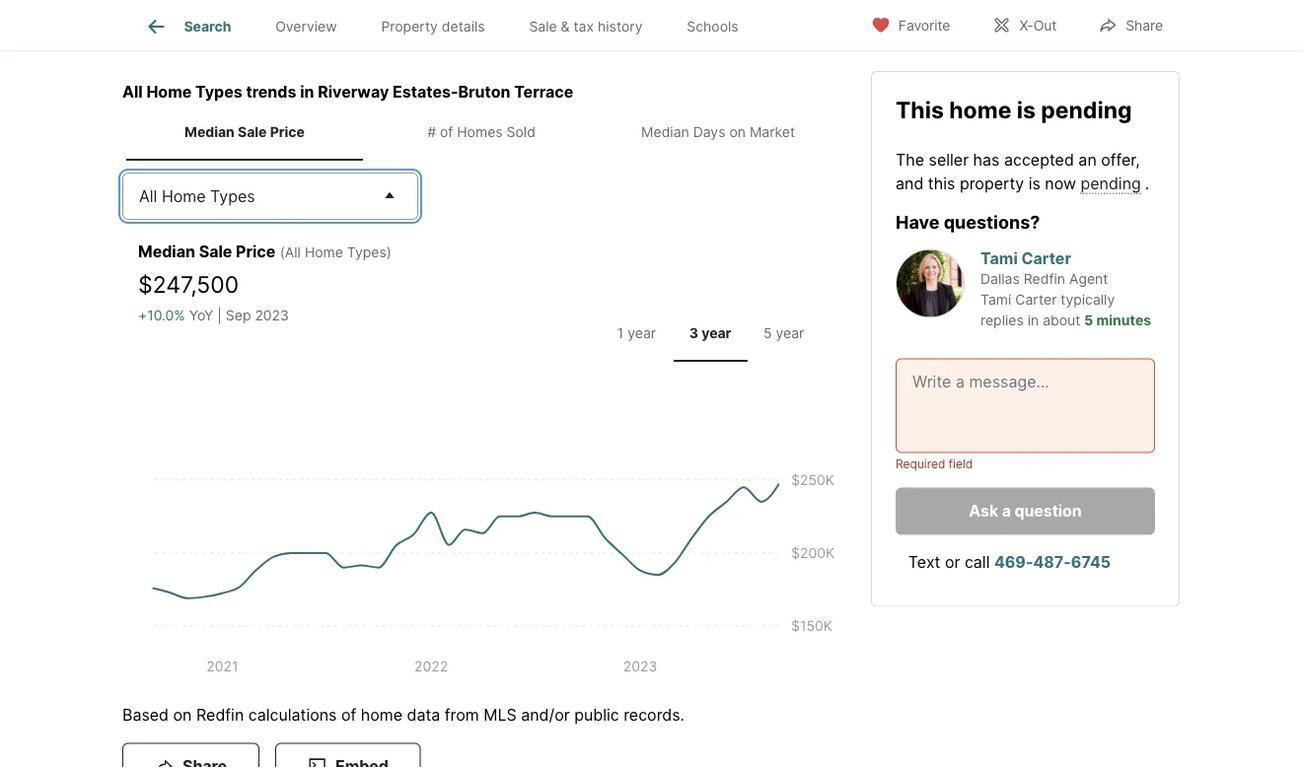 Task type: locate. For each thing, give the bounding box(es) containing it.
0 vertical spatial home
[[950, 96, 1012, 123]]

price for median sale price
[[270, 124, 305, 141]]

+10.0% yoy | sep 2023
[[138, 308, 289, 325]]

dallas redfin agenttami carter image
[[896, 249, 965, 318]]

in left "about"
[[1028, 312, 1040, 329]]

property
[[381, 18, 438, 35]]

tab list
[[122, 0, 777, 50], [122, 104, 841, 161], [596, 306, 825, 363]]

0 horizontal spatial sale
[[199, 242, 232, 261]]

share button
[[1082, 4, 1180, 45]]

3 year
[[690, 326, 732, 342]]

0 horizontal spatial redfin
[[196, 707, 244, 726]]

overview tab
[[253, 3, 359, 50]]

trends
[[246, 83, 297, 102]]

median left days
[[642, 124, 690, 141]]

types
[[195, 83, 243, 102], [210, 187, 255, 206]]

types up the median sale price
[[195, 83, 243, 102]]

carter inside tami carter dallas redfin agent
[[1022, 249, 1072, 268]]

in inside tami carter typically replies in about
[[1028, 312, 1040, 329]]

sale inside sale & tax history tab
[[529, 18, 557, 35]]

median up $247,500
[[138, 242, 195, 261]]

5 inside 5 year 'tab'
[[764, 326, 772, 342]]

types for all home types trends in riverway estates-bruton terrace
[[195, 83, 243, 102]]

year inside tab
[[628, 326, 656, 342]]

3 year from the left
[[776, 326, 805, 342]]

0 vertical spatial on
[[730, 124, 746, 141]]

home up has
[[950, 96, 1012, 123]]

home down "median sale price" tab
[[162, 187, 206, 206]]

dallas
[[981, 271, 1020, 287]]

sold
[[507, 124, 536, 141]]

0 vertical spatial price
[[270, 124, 305, 141]]

1 vertical spatial price
[[236, 242, 276, 261]]

0 vertical spatial types
[[195, 83, 243, 102]]

# of homes sold tab
[[363, 108, 600, 157]]

1 vertical spatial on
[[173, 707, 192, 726]]

types down "median sale price" tab
[[210, 187, 255, 206]]

redfin
[[1024, 271, 1066, 287], [196, 707, 244, 726]]

property details tab
[[359, 3, 507, 50]]

types)
[[347, 244, 392, 261]]

0 vertical spatial home
[[146, 83, 192, 102]]

home right the (all
[[305, 244, 343, 261]]

ask
[[970, 502, 999, 521]]

tab list containing median sale price
[[122, 104, 841, 161]]

and/or
[[521, 707, 570, 726]]

year right 3
[[702, 326, 732, 342]]

this
[[896, 96, 944, 123]]

is
[[1017, 96, 1036, 123], [1029, 173, 1041, 193]]

0 horizontal spatial year
[[628, 326, 656, 342]]

0 vertical spatial carter
[[1022, 249, 1072, 268]]

$247,500
[[138, 271, 239, 298]]

2 vertical spatial home
[[305, 244, 343, 261]]

|
[[217, 308, 222, 325]]

out
[[1034, 17, 1057, 34]]

487-
[[1034, 553, 1072, 572]]

price down "trends"
[[270, 124, 305, 141]]

based on redfin calculations of home data from mls and/or public records.
[[122, 707, 685, 726]]

about
[[1043, 312, 1081, 329]]

5 down typically
[[1085, 312, 1094, 329]]

0 vertical spatial redfin
[[1024, 271, 1066, 287]]

sale left &
[[529, 18, 557, 35]]

0 vertical spatial tami
[[981, 249, 1018, 268]]

of inside # of homes sold tab
[[440, 124, 453, 141]]

1 horizontal spatial of
[[440, 124, 453, 141]]

sep
[[226, 308, 251, 325]]

text
[[909, 553, 941, 572]]

0 horizontal spatial 5
[[764, 326, 772, 342]]

tami inside tami carter typically replies in about
[[981, 291, 1012, 308]]

1 vertical spatial carter
[[1016, 291, 1057, 308]]

0 vertical spatial sale
[[529, 18, 557, 35]]

on
[[730, 124, 746, 141], [173, 707, 192, 726]]

sale inside "median sale price" tab
[[238, 124, 267, 141]]

history
[[598, 18, 643, 35]]

1 year from the left
[[628, 326, 656, 342]]

tami for tami carter dallas redfin agent
[[981, 249, 1018, 268]]

1 vertical spatial is
[[1029, 173, 1041, 193]]

slide 3 dot image
[[484, 27, 490, 33]]

tab list containing search
[[122, 0, 777, 50]]

sale down "trends"
[[238, 124, 267, 141]]

redfin left calculations
[[196, 707, 244, 726]]

ask a question
[[970, 502, 1082, 521]]

0 horizontal spatial home
[[361, 707, 403, 726]]

of
[[440, 124, 453, 141], [341, 707, 357, 726]]

1 horizontal spatial redfin
[[1024, 271, 1066, 287]]

1 vertical spatial home
[[361, 707, 403, 726]]

pending down offer,
[[1081, 173, 1142, 193]]

1 year tab
[[600, 310, 674, 359]]

1 vertical spatial home
[[162, 187, 206, 206]]

pending .
[[1081, 173, 1150, 193]]

all
[[122, 83, 143, 102], [139, 187, 157, 206]]

year right 1
[[628, 326, 656, 342]]

pending link
[[1081, 173, 1142, 193]]

mls
[[484, 707, 517, 726]]

tami up dallas on the top right
[[981, 249, 1018, 268]]

year for 3 year
[[702, 326, 732, 342]]

this home is pending
[[896, 96, 1133, 123]]

estates-
[[393, 83, 458, 102]]

tami down dallas on the top right
[[981, 291, 1012, 308]]

year right the 3 year
[[776, 326, 805, 342]]

x-out
[[1020, 17, 1057, 34]]

0 horizontal spatial of
[[341, 707, 357, 726]]

search link
[[144, 15, 231, 38]]

sale inside median sale price (all home types) $247,500
[[199, 242, 232, 261]]

price inside tab
[[270, 124, 305, 141]]

carter up agent
[[1022, 249, 1072, 268]]

homes
[[457, 124, 503, 141]]

carter inside tami carter typically replies in about
[[1016, 291, 1057, 308]]

5 for 5 year
[[764, 326, 772, 342]]

year
[[628, 326, 656, 342], [702, 326, 732, 342], [776, 326, 805, 342]]

text or call 469-487-6745
[[909, 553, 1111, 572]]

median sale price
[[185, 124, 305, 141]]

year for 5 year
[[776, 326, 805, 342]]

sale & tax history
[[529, 18, 643, 35]]

0 horizontal spatial in
[[300, 83, 314, 102]]

1 horizontal spatial in
[[1028, 312, 1040, 329]]

0 vertical spatial tab list
[[122, 0, 777, 50]]

the seller has accepted an offer, and this property is now
[[896, 150, 1141, 193]]

pending up an
[[1042, 96, 1133, 123]]

home left data
[[361, 707, 403, 726]]

have questions?
[[896, 211, 1041, 233]]

1 horizontal spatial year
[[702, 326, 732, 342]]

+10.0%
[[138, 308, 185, 325]]

home
[[146, 83, 192, 102], [162, 187, 206, 206], [305, 244, 343, 261]]

carter
[[1022, 249, 1072, 268], [1016, 291, 1057, 308]]

tami inside tami carter dallas redfin agent
[[981, 249, 1018, 268]]

tami
[[981, 249, 1018, 268], [981, 291, 1012, 308]]

1 vertical spatial of
[[341, 707, 357, 726]]

is up accepted
[[1017, 96, 1036, 123]]

sale up $247,500
[[199, 242, 232, 261]]

2 vertical spatial sale
[[199, 242, 232, 261]]

price
[[270, 124, 305, 141], [236, 242, 276, 261]]

median for median days on market
[[642, 124, 690, 141]]

5 right the 3 year
[[764, 326, 772, 342]]

0 vertical spatial of
[[440, 124, 453, 141]]

favorite
[[899, 17, 951, 34]]

in for replies
[[1028, 312, 1040, 329]]

carter down tami carter dallas redfin agent
[[1016, 291, 1057, 308]]

home for all home types trends in riverway estates-bruton terrace
[[146, 83, 192, 102]]

1 tami from the top
[[981, 249, 1018, 268]]

2 horizontal spatial year
[[776, 326, 805, 342]]

share
[[1126, 17, 1164, 34]]

1 horizontal spatial home
[[950, 96, 1012, 123]]

1 vertical spatial tami
[[981, 291, 1012, 308]]

is down accepted
[[1029, 173, 1041, 193]]

home
[[950, 96, 1012, 123], [361, 707, 403, 726]]

median sale price tab
[[126, 108, 363, 157]]

of right calculations
[[341, 707, 357, 726]]

1 vertical spatial sale
[[238, 124, 267, 141]]

redfin down tami carter link
[[1024, 271, 1066, 287]]

year for 1 year
[[628, 326, 656, 342]]

2 tami from the top
[[981, 291, 1012, 308]]

based
[[122, 707, 169, 726]]

1 vertical spatial all
[[139, 187, 157, 206]]

accepted
[[1005, 150, 1075, 169]]

on right based
[[173, 707, 192, 726]]

on inside median days on market tab
[[730, 124, 746, 141]]

1 vertical spatial in
[[1028, 312, 1040, 329]]

1 vertical spatial types
[[210, 187, 255, 206]]

x-
[[1020, 17, 1034, 34]]

on right days
[[730, 124, 746, 141]]

question
[[1015, 502, 1082, 521]]

in
[[300, 83, 314, 102], [1028, 312, 1040, 329]]

schools
[[687, 18, 739, 35]]

median up all home types at the top left
[[185, 124, 235, 141]]

median
[[185, 124, 235, 141], [642, 124, 690, 141], [138, 242, 195, 261]]

year inside tab
[[702, 326, 732, 342]]

median for median sale price
[[185, 124, 235, 141]]

now
[[1046, 173, 1077, 193]]

1 horizontal spatial on
[[730, 124, 746, 141]]

price inside median sale price (all home types) $247,500
[[236, 242, 276, 261]]

year inside 'tab'
[[776, 326, 805, 342]]

slide 2 dot image
[[474, 27, 480, 33]]

0 vertical spatial all
[[122, 83, 143, 102]]

all for all home types trends in riverway estates-bruton terrace
[[122, 83, 143, 102]]

price left the (all
[[236, 242, 276, 261]]

1 horizontal spatial 5
[[1085, 312, 1094, 329]]

2 year from the left
[[702, 326, 732, 342]]

median inside median sale price (all home types) $247,500
[[138, 242, 195, 261]]

of right #
[[440, 124, 453, 141]]

1 horizontal spatial sale
[[238, 124, 267, 141]]

in right "trends"
[[300, 83, 314, 102]]

Write a message... text field
[[913, 370, 1139, 441]]

5 year tab
[[747, 310, 821, 359]]

sale
[[529, 18, 557, 35], [238, 124, 267, 141], [199, 242, 232, 261]]

required field
[[896, 457, 973, 472]]

2 horizontal spatial sale
[[529, 18, 557, 35]]

or
[[945, 553, 961, 572]]

all home types trends in riverway estates-bruton terrace
[[122, 83, 574, 102]]

2 vertical spatial tab list
[[596, 306, 825, 363]]

#
[[428, 124, 436, 141]]

1 vertical spatial tab list
[[122, 104, 841, 161]]

0 vertical spatial in
[[300, 83, 314, 102]]

the
[[896, 150, 925, 169]]

agent
[[1070, 271, 1109, 287]]

home down search link
[[146, 83, 192, 102]]



Task type: describe. For each thing, give the bounding box(es) containing it.
5 for 5 minutes
[[1085, 312, 1094, 329]]

469-487-6745 link
[[995, 553, 1111, 572]]

5 year
[[764, 326, 805, 342]]

.
[[1146, 173, 1150, 193]]

sale for median sale price
[[238, 124, 267, 141]]

slide 1 dot image
[[464, 27, 470, 33]]

this
[[929, 173, 956, 193]]

redfin inside tami carter dallas redfin agent
[[1024, 271, 1066, 287]]

(all
[[280, 244, 301, 261]]

sale for median sale price (all home types) $247,500
[[199, 242, 232, 261]]

data
[[407, 707, 440, 726]]

types for all home types
[[210, 187, 255, 206]]

property details
[[381, 18, 485, 35]]

sale & tax history tab
[[507, 3, 665, 50]]

price for median sale price (all home types) $247,500
[[236, 242, 276, 261]]

all home types
[[139, 187, 255, 206]]

x-out button
[[976, 4, 1074, 45]]

records.
[[624, 707, 685, 726]]

bruton
[[458, 83, 511, 102]]

1 year
[[618, 326, 656, 342]]

median days on market
[[642, 124, 795, 141]]

typically
[[1061, 291, 1116, 308]]

home inside median sale price (all home types) $247,500
[[305, 244, 343, 261]]

questions?
[[944, 211, 1041, 233]]

riverway
[[318, 83, 389, 102]]

tax
[[574, 18, 594, 35]]

tami for tami carter typically replies in about
[[981, 291, 1012, 308]]

public
[[575, 707, 619, 726]]

field
[[949, 457, 973, 472]]

3 year tab
[[674, 310, 747, 359]]

ask a question button
[[896, 488, 1156, 535]]

469-
[[995, 553, 1034, 572]]

search
[[184, 18, 231, 35]]

1 vertical spatial pending
[[1081, 173, 1142, 193]]

yoy
[[189, 308, 214, 325]]

carter for tami carter dallas redfin agent
[[1022, 249, 1072, 268]]

tab list containing 1 year
[[596, 306, 825, 363]]

have
[[896, 211, 940, 233]]

an
[[1079, 150, 1097, 169]]

terrace
[[514, 83, 574, 102]]

0 vertical spatial pending
[[1042, 96, 1133, 123]]

minutes
[[1097, 312, 1152, 329]]

from
[[445, 707, 479, 726]]

2023
[[255, 308, 289, 325]]

median days on market tab
[[600, 108, 837, 157]]

median sale price (all home types) $247,500
[[138, 242, 392, 298]]

home for all home types
[[162, 187, 206, 206]]

5 minutes
[[1085, 312, 1152, 329]]

tami carter typically replies in about
[[981, 291, 1116, 329]]

call
[[965, 553, 990, 572]]

overview
[[276, 18, 337, 35]]

carter for tami carter typically replies in about
[[1016, 291, 1057, 308]]

&
[[561, 18, 570, 35]]

has
[[974, 150, 1000, 169]]

calculations
[[248, 707, 337, 726]]

0 vertical spatial is
[[1017, 96, 1036, 123]]

details
[[442, 18, 485, 35]]

and
[[896, 173, 924, 193]]

1 vertical spatial redfin
[[196, 707, 244, 726]]

3
[[690, 326, 699, 342]]

offer,
[[1102, 150, 1141, 169]]

replies
[[981, 312, 1024, 329]]

schools tab
[[665, 3, 761, 50]]

favorite button
[[855, 4, 968, 45]]

all for all home types
[[139, 187, 157, 206]]

6745
[[1072, 553, 1111, 572]]

0 horizontal spatial on
[[173, 707, 192, 726]]

median for median sale price (all home types) $247,500
[[138, 242, 195, 261]]

seller
[[929, 150, 969, 169]]

days
[[694, 124, 726, 141]]

1
[[618, 326, 624, 342]]

in for trends
[[300, 83, 314, 102]]

property
[[960, 173, 1025, 193]]

tami carter dallas redfin agent
[[981, 249, 1109, 287]]

a
[[1002, 502, 1012, 521]]

# of homes sold
[[428, 124, 536, 141]]

market
[[750, 124, 795, 141]]

required
[[896, 457, 946, 472]]

is inside the seller has accepted an offer, and this property is now
[[1029, 173, 1041, 193]]

tami carter link
[[981, 249, 1072, 268]]



Task type: vqa. For each thing, say whether or not it's contained in the screenshot.
pre-
no



